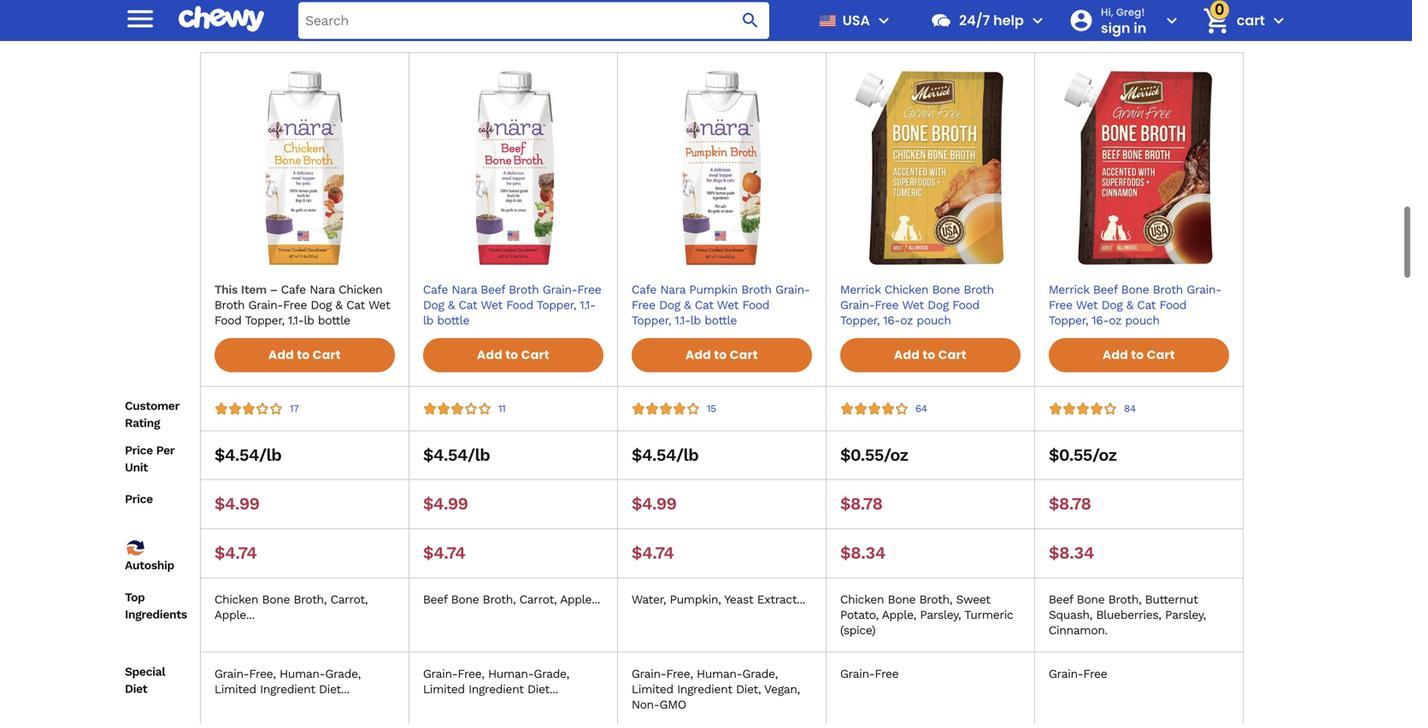 Task type: vqa. For each thing, say whether or not it's contained in the screenshot.
Cafe Nara Pumpkin Broth Grain- Free Dog & Cat Wet Food Topper, 1.1-lb bottle Broth
yes



Task type: locate. For each thing, give the bounding box(es) containing it.
add to cart for merrick beef bone broth grain- free wet dog & cat food topper, 16-oz pouch
[[1103, 347, 1176, 363]]

2 horizontal spatial human-
[[697, 667, 743, 681]]

& inside cafe nara beef broth grain-free dog & cat wet food topper, 1.1- lb bottle
[[448, 298, 455, 312]]

1 horizontal spatial &
[[684, 298, 691, 312]]

grain-free,  human-grade, limited ingredient diet... down the chicken bone broth,  carrot, apple...
[[214, 667, 361, 696]]

chicken inside the chicken bone broth,  carrot, apple...
[[214, 593, 258, 607]]

1 dog from the left
[[423, 298, 444, 312]]

0 horizontal spatial $8.34 text field
[[840, 543, 886, 564]]

3 to from the left
[[714, 347, 727, 363]]

4 to from the left
[[923, 347, 936, 363]]

$4.74 text field up the water,
[[632, 543, 674, 564]]

$8.34 text field down $8.78 text box
[[840, 543, 886, 564]]

3 & from the left
[[1127, 298, 1134, 312]]

usa button
[[812, 0, 894, 41]]

1 $0.55/oz text field from the left
[[840, 445, 909, 466]]

in
[[1134, 18, 1147, 37]]

to for cafe nara beef broth grain-free dog & cat wet food topper, 1.1- lb bottle
[[506, 347, 519, 363]]

items image
[[1202, 6, 1232, 36]]

1 carrot, from the left
[[330, 593, 368, 607]]

topper, for cafe nara pumpkin broth grain- free dog & cat wet food topper, 1.1-lb bottle
[[632, 314, 671, 328]]

grade,
[[325, 667, 361, 681], [534, 667, 570, 681], [743, 667, 778, 681]]

0 horizontal spatial grain-free
[[840, 667, 899, 681]]

$4.99 text field
[[423, 494, 468, 515]]

broth, inside 'chicken bone broth, sweet potato, apple, parsley, turmeric (spice)'
[[920, 593, 953, 607]]

2 food from the left
[[743, 298, 770, 312]]

2 human- from the left
[[488, 667, 534, 681]]

$4.74 down $4.99 text box
[[423, 543, 466, 563]]

1 horizontal spatial $4.99 text field
[[632, 494, 677, 515]]

$4.99 text field
[[214, 494, 259, 515], [632, 494, 677, 515]]

24/7 help
[[959, 11, 1024, 30]]

$4.74
[[214, 543, 257, 563], [423, 543, 466, 563], [632, 543, 674, 563]]

2 ingredient from the left
[[469, 682, 524, 696]]

grain-free down cinnamon.
[[1049, 667, 1108, 681]]

1 merrick from the left
[[840, 283, 881, 297]]

bottle
[[437, 314, 470, 328], [705, 314, 737, 328]]

food inside the merrick beef bone broth grain- free wet dog & cat food topper, 16-oz pouch
[[1160, 298, 1187, 312]]

2 $4.74 from the left
[[423, 543, 466, 563]]

chicken bone broth, sweet potato, apple, parsley, turmeric (spice)
[[840, 593, 1014, 637]]

$4.54/lb text field
[[214, 445, 282, 466]]

cafe inside the 'cafe nara pumpkin broth grain- free dog & cat wet food topper, 1.1-lb bottle'
[[632, 283, 657, 297]]

1 add from the left
[[268, 347, 294, 363]]

2 dog from the left
[[659, 298, 681, 312]]

price up the unit
[[125, 443, 153, 457]]

3 ingredient from the left
[[677, 682, 733, 696]]

wet inside cafe nara beef broth grain-free dog & cat wet food topper, 1.1- lb bottle
[[481, 298, 503, 312]]

1 $4.54/lb from the left
[[214, 445, 282, 465]]

lb inside the 'cafe nara pumpkin broth grain- free dog & cat wet food topper, 1.1-lb bottle'
[[691, 314, 701, 328]]

24/7 help link
[[924, 0, 1024, 41]]

add to cart button for merrick beef bone broth grain- free wet dog & cat food topper, 16-oz pouch
[[1049, 338, 1230, 372]]

1 horizontal spatial parsley,
[[1166, 608, 1206, 622]]

1 horizontal spatial $4.54/lb
[[423, 445, 490, 465]]

4 add to cart button from the left
[[840, 338, 1021, 372]]

parsley, inside beef bone broth, butternut squash, blueberries, parsley, cinnamon.
[[1166, 608, 1206, 622]]

free
[[578, 283, 601, 297], [632, 298, 656, 312], [875, 298, 899, 312], [1049, 298, 1073, 312], [875, 667, 899, 681], [1084, 667, 1108, 681]]

add to cart down cafe nara beef broth grain-free dog & cat wet food topper, 1.1- lb bottle link
[[477, 347, 550, 363]]

1 add to cart from the left
[[268, 347, 341, 363]]

add
[[268, 347, 294, 363], [477, 347, 503, 363], [686, 347, 712, 363], [894, 347, 920, 363], [1103, 347, 1129, 363]]

1 $4.99 text field from the left
[[214, 494, 259, 515]]

0 horizontal spatial $0.55/oz text field
[[840, 445, 909, 466]]

1 vertical spatial apple...
[[214, 608, 255, 622]]

0 vertical spatial price
[[125, 443, 153, 457]]

1 bottle from the left
[[437, 314, 470, 328]]

0 horizontal spatial 16-
[[884, 314, 901, 328]]

top ingredients
[[125, 590, 187, 622]]

& inside the 'cafe nara pumpkin broth grain- free dog & cat wet food topper, 1.1-lb bottle'
[[684, 298, 691, 312]]

broth inside merrick chicken bone broth grain-free wet dog food topper, 16-oz pouch
[[964, 283, 994, 297]]

1 to from the left
[[297, 347, 310, 363]]

nara inside cafe nara beef broth grain-free dog & cat wet food topper, 1.1- lb bottle
[[452, 283, 477, 297]]

0 horizontal spatial cat
[[459, 298, 477, 312]]

topper, inside the 'cafe nara pumpkin broth grain- free dog & cat wet food topper, 1.1-lb bottle'
[[632, 314, 671, 328]]

3 $4.99 from the left
[[632, 494, 677, 514]]

yeast
[[724, 593, 754, 607]]

2 cart from the left
[[521, 347, 550, 363]]

price
[[125, 443, 153, 457], [125, 492, 153, 506]]

1 horizontal spatial diet...
[[528, 682, 558, 696]]

17
[[290, 403, 299, 415]]

0 vertical spatial apple...
[[560, 593, 600, 607]]

1 horizontal spatial $0.55/oz text field
[[1049, 445, 1117, 466]]

4 cart from the left
[[939, 347, 967, 363]]

human- up diet,
[[697, 667, 743, 681]]

help menu image
[[1028, 10, 1048, 31]]

1 horizontal spatial bottle
[[705, 314, 737, 328]]

free for merrick beef bone broth grain- free wet dog & cat food topper, 16-oz pouch
[[1049, 298, 1073, 312]]

squash,
[[1049, 608, 1093, 622]]

compare similar items
[[111, 9, 316, 33]]

1 horizontal spatial grade,
[[534, 667, 570, 681]]

grain-free, human-grade, limited ingredient diet, vegan, non-gmo
[[632, 667, 800, 712]]

ingredients
[[125, 608, 187, 622]]

2 add to cart button from the left
[[423, 338, 604, 372]]

4 wet from the left
[[1076, 298, 1098, 312]]

1 horizontal spatial cafe
[[632, 283, 657, 297]]

$4.74 text field
[[423, 543, 466, 564], [632, 543, 674, 564]]

grain-free
[[840, 667, 899, 681], [1049, 667, 1108, 681]]

broth, inside beef bone broth, butternut squash, blueberries, parsley, cinnamon.
[[1109, 593, 1142, 607]]

4 add to cart from the left
[[894, 347, 967, 363]]

bottle for pumpkin
[[705, 314, 737, 328]]

bone inside the chicken bone broth,  carrot, apple...
[[262, 593, 290, 607]]

4 add from the left
[[894, 347, 920, 363]]

wet inside the merrick beef bone broth grain- free wet dog & cat food topper, 16-oz pouch
[[1076, 298, 1098, 312]]

2 to from the left
[[506, 347, 519, 363]]

1 horizontal spatial grain-free
[[1049, 667, 1108, 681]]

1 horizontal spatial $8.34 text field
[[1049, 543, 1095, 564]]

add to cart up 17 at the left of the page
[[268, 347, 341, 363]]

$4.74 text field down $4.99 text box
[[423, 543, 466, 564]]

food for cafe nara beef broth grain-free dog & cat wet food topper, 1.1- lb bottle
[[506, 298, 534, 312]]

price for price
[[125, 492, 153, 506]]

2 cat from the left
[[695, 298, 714, 312]]

add to cart button
[[214, 338, 395, 372], [423, 338, 604, 372], [632, 338, 812, 372], [840, 338, 1021, 372], [1049, 338, 1230, 372]]

3 limited from the left
[[632, 682, 674, 696]]

to down cafe nara beef broth grain-free dog & cat wet food topper, 1.1- lb bottle link
[[506, 347, 519, 363]]

2 $4.99 from the left
[[423, 494, 468, 514]]

compare
[[111, 9, 195, 33]]

2 horizontal spatial $4.74
[[632, 543, 674, 563]]

free inside the 'cafe nara pumpkin broth grain- free dog & cat wet food topper, 1.1-lb bottle'
[[632, 298, 656, 312]]

0 horizontal spatial $4.74
[[214, 543, 257, 563]]

diet...
[[319, 682, 350, 696], [528, 682, 558, 696]]

2 nara from the left
[[660, 283, 686, 297]]

cart link
[[1196, 0, 1266, 41]]

add to cart
[[268, 347, 341, 363], [477, 347, 550, 363], [686, 347, 758, 363], [894, 347, 967, 363], [1103, 347, 1176, 363]]

to down cafe nara pumpkin broth grain- free dog & cat wet food topper, 1.1-lb bottle link
[[714, 347, 727, 363]]

15
[[707, 403, 716, 415]]

16- inside merrick chicken bone broth grain-free wet dog food topper, 16-oz pouch
[[884, 314, 901, 328]]

2 add to cart from the left
[[477, 347, 550, 363]]

2 horizontal spatial free,
[[667, 667, 693, 681]]

1 lb from the left
[[423, 314, 434, 328]]

human- down "beef bone broth,  carrot,  apple..."
[[488, 667, 534, 681]]

$0.55/oz for 1st the $0.55/oz text box from right
[[1049, 445, 1117, 465]]

$0.55/oz
[[840, 445, 909, 465], [1049, 445, 1117, 465]]

add down the merrick beef bone broth grain- free wet dog & cat food topper, 16-oz pouch
[[1103, 347, 1129, 363]]

oz inside merrick chicken bone broth grain-free wet dog food topper, 16-oz pouch
[[901, 314, 913, 328]]

broth, for beef bone broth,  carrot,  apple...
[[483, 593, 516, 607]]

chicken for chicken bone broth,  carrot, apple...
[[214, 593, 258, 607]]

broth for cafe nara pumpkin broth grain- free dog & cat wet food topper, 1.1-lb bottle
[[742, 283, 772, 297]]

usa
[[843, 11, 871, 30]]

16-
[[884, 314, 901, 328], [1092, 314, 1109, 328]]

free inside merrick chicken bone broth grain-free wet dog food topper, 16-oz pouch
[[875, 298, 899, 312]]

$0.55/oz text field
[[840, 445, 909, 466], [1049, 445, 1117, 466]]

merrick chicken bone broth grain-free wet dog food topper, 16-oz pouch image
[[834, 71, 1028, 265]]

1 cart from the left
[[313, 347, 341, 363]]

0 horizontal spatial ingredient
[[260, 682, 315, 696]]

2 cafe from the left
[[632, 283, 657, 297]]

2 grain-free,  human-grade, limited ingredient diet... from the left
[[423, 667, 570, 696]]

0 horizontal spatial $4.99 text field
[[214, 494, 259, 515]]

cat inside cafe nara beef broth grain-free dog & cat wet food topper, 1.1- lb bottle
[[459, 298, 477, 312]]

bottle inside cafe nara beef broth grain-free dog & cat wet food topper, 1.1- lb bottle
[[437, 314, 470, 328]]

cart for merrick chicken bone broth grain-free wet dog food topper, 16-oz pouch
[[939, 347, 967, 363]]

add to cart down cafe nara pumpkin broth grain- free dog & cat wet food topper, 1.1-lb bottle link
[[686, 347, 758, 363]]

topper, inside the merrick beef bone broth grain- free wet dog & cat food topper, 16-oz pouch
[[1049, 314, 1089, 328]]

1 horizontal spatial 16-
[[1092, 314, 1109, 328]]

human-
[[280, 667, 325, 681], [488, 667, 534, 681], [697, 667, 743, 681]]

bottle inside the 'cafe nara pumpkin broth grain- free dog & cat wet food topper, 1.1-lb bottle'
[[705, 314, 737, 328]]

2 oz from the left
[[1109, 314, 1122, 328]]

2 lb from the left
[[691, 314, 701, 328]]

merrick inside merrick chicken bone broth grain-free wet dog food topper, 16-oz pouch
[[840, 283, 881, 297]]

2 broth, from the left
[[483, 593, 516, 607]]

0 horizontal spatial cafe
[[423, 283, 448, 297]]

add down merrick chicken bone broth grain-free wet dog food topper, 16-oz pouch
[[894, 347, 920, 363]]

4 broth, from the left
[[1109, 593, 1142, 607]]

price inside price per unit
[[125, 443, 153, 457]]

grain-free down (spice)
[[840, 667, 899, 681]]

per
[[156, 443, 174, 457]]

1 horizontal spatial lb
[[691, 314, 701, 328]]

human- down the chicken bone broth,  carrot, apple...
[[280, 667, 325, 681]]

1 $4.99 from the left
[[214, 494, 259, 514]]

$8.34 down $8.78 text field
[[1049, 543, 1095, 563]]

pouch
[[917, 314, 951, 328], [1126, 314, 1160, 328]]

3 human- from the left
[[697, 667, 743, 681]]

3 grade, from the left
[[743, 667, 778, 681]]

cafe nara chicken broth grain-free dog & cat wet food topper, 1.1-lb bottle image
[[208, 71, 402, 265]]

broth inside cafe nara beef broth grain-free dog & cat wet food topper, 1.1- lb bottle
[[509, 283, 539, 297]]

dog inside the merrick beef bone broth grain- free wet dog & cat food topper, 16-oz pouch
[[1102, 298, 1123, 312]]

cafe nara beef broth grain-free dog & cat wet food topper, 1.1-lb bottle image
[[416, 71, 610, 265]]

1 horizontal spatial $0.55/oz
[[1049, 445, 1117, 465]]

$8.78 text field
[[1049, 494, 1092, 515]]

1 horizontal spatial cat
[[695, 298, 714, 312]]

oz
[[901, 314, 913, 328], [1109, 314, 1122, 328]]

to up 17 at the left of the page
[[297, 347, 310, 363]]

ingredient inside grain-free, human-grade, limited ingredient diet, vegan, non-gmo
[[677, 682, 733, 696]]

add to cart button for merrick chicken bone broth grain-free wet dog food topper, 16-oz pouch
[[840, 338, 1021, 372]]

bone for chicken bone broth,  carrot, apple...
[[262, 593, 290, 607]]

parsley,
[[920, 608, 961, 622], [1166, 608, 1206, 622]]

1 horizontal spatial ingredient
[[469, 682, 524, 696]]

limited
[[214, 682, 256, 696], [423, 682, 465, 696], [632, 682, 674, 696]]

1 horizontal spatial $4.74
[[423, 543, 466, 563]]

cart for cafe nara beef broth grain-free dog & cat wet food topper, 1.1- lb bottle
[[521, 347, 550, 363]]

2 horizontal spatial grade,
[[743, 667, 778, 681]]

human- inside grain-free, human-grade, limited ingredient diet, vegan, non-gmo
[[697, 667, 743, 681]]

grain- inside the merrick beef bone broth grain- free wet dog & cat food topper, 16-oz pouch
[[1187, 283, 1222, 297]]

$4.99 for $4.99 text box
[[423, 494, 468, 514]]

carrot, for beef bone broth,  carrot,  apple...
[[520, 593, 557, 607]]

0 horizontal spatial merrick
[[840, 283, 881, 297]]

1 horizontal spatial $8.78
[[1049, 494, 1092, 514]]

menu image
[[874, 10, 894, 31]]

nara inside the 'cafe nara pumpkin broth grain- free dog & cat wet food topper, 1.1-lb bottle'
[[660, 283, 686, 297]]

nara for pumpkin
[[660, 283, 686, 297]]

water,  pumpkin,  yeast extract...
[[632, 593, 806, 607]]

add up 17 at the left of the page
[[268, 347, 294, 363]]

wet inside merrick chicken bone broth grain-free wet dog food topper, 16-oz pouch
[[903, 298, 924, 312]]

apple... inside the chicken bone broth,  carrot, apple...
[[214, 608, 255, 622]]

cafe
[[423, 283, 448, 297], [632, 283, 657, 297]]

1 grain-free,  human-grade, limited ingredient diet... from the left
[[214, 667, 361, 696]]

1 human- from the left
[[280, 667, 325, 681]]

apple... left the water,
[[560, 593, 600, 607]]

64
[[916, 403, 928, 415]]

apple...
[[560, 593, 600, 607], [214, 608, 255, 622]]

1 cat from the left
[[459, 298, 477, 312]]

$4.74 up the water,
[[632, 543, 674, 563]]

parsley, inside 'chicken bone broth, sweet potato, apple, parsley, turmeric (spice)'
[[920, 608, 961, 622]]

0 horizontal spatial parsley,
[[920, 608, 961, 622]]

1 horizontal spatial $4.74 text field
[[632, 543, 674, 564]]

parsley, for butternut
[[1166, 608, 1206, 622]]

2 horizontal spatial $4.99
[[632, 494, 677, 514]]

chicken
[[885, 283, 929, 297], [214, 593, 258, 607], [840, 593, 884, 607]]

$0.55/oz up $8.78 text box
[[840, 445, 909, 465]]

dog
[[423, 298, 444, 312], [659, 298, 681, 312], [928, 298, 949, 312], [1102, 298, 1123, 312]]

grade, up diet,
[[743, 667, 778, 681]]

$0.55/oz text field up $8.78 text box
[[840, 445, 909, 466]]

wet inside the 'cafe nara pumpkin broth grain- free dog & cat wet food topper, 1.1-lb bottle'
[[717, 298, 739, 312]]

3 food from the left
[[953, 298, 980, 312]]

2 $4.54/lb from the left
[[423, 445, 490, 465]]

$4.54/lb for $4.54/lb text box at the bottom left of page
[[214, 445, 282, 465]]

cafe nara pumpkin broth grain- free dog & cat wet food topper, 1.1-lb bottle
[[632, 283, 810, 328]]

pumpkin,
[[670, 593, 721, 607]]

1 horizontal spatial $8.34
[[1049, 543, 1095, 563]]

$4.74 text field
[[214, 543, 257, 564]]

1 horizontal spatial carrot,
[[520, 593, 557, 607]]

1 horizontal spatial apple...
[[560, 593, 600, 607]]

sweet
[[956, 593, 991, 607]]

1 oz from the left
[[901, 314, 913, 328]]

add for cafe nara beef broth grain-free dog & cat wet food topper, 1.1- lb bottle
[[477, 347, 503, 363]]

broth inside the 'cafe nara pumpkin broth grain- free dog & cat wet food topper, 1.1-lb bottle'
[[742, 283, 772, 297]]

3 add to cart button from the left
[[632, 338, 812, 372]]

grade, down the chicken bone broth,  carrot, apple...
[[325, 667, 361, 681]]

0 horizontal spatial $4.74 text field
[[423, 543, 466, 564]]

bone inside merrick chicken bone broth grain-free wet dog food topper, 16-oz pouch
[[933, 283, 960, 297]]

special
[[125, 665, 165, 679]]

free inside cafe nara beef broth grain-free dog & cat wet food topper, 1.1- lb bottle
[[578, 283, 601, 297]]

add down the 'cafe nara pumpkin broth grain- free dog & cat wet food topper, 1.1-lb bottle'
[[686, 347, 712, 363]]

0 horizontal spatial pouch
[[917, 314, 951, 328]]

2 merrick from the left
[[1049, 283, 1090, 297]]

2 $0.55/oz from the left
[[1049, 445, 1117, 465]]

add down cafe nara beef broth grain-free dog & cat wet food topper, 1.1- lb bottle
[[477, 347, 503, 363]]

to down merrick beef bone broth grain- free wet dog & cat food topper, 16-oz pouch "link"
[[1132, 347, 1145, 363]]

merrick
[[840, 283, 881, 297], [1049, 283, 1090, 297]]

parsley, down sweet
[[920, 608, 961, 622]]

topper, for merrick beef bone broth grain- free wet dog & cat food topper, 16-oz pouch
[[1049, 314, 1089, 328]]

cafe inside cafe nara beef broth grain-free dog & cat wet food topper, 1.1- lb bottle
[[423, 283, 448, 297]]

0 horizontal spatial diet...
[[319, 682, 350, 696]]

customer
[[125, 399, 179, 413]]

merrick for merrick chicken bone broth grain-free wet dog food topper, 16-oz pouch
[[840, 283, 881, 297]]

1 horizontal spatial merrick
[[1049, 283, 1090, 297]]

1.1- inside cafe nara beef broth grain-free dog & cat wet food topper, 1.1- lb bottle
[[580, 298, 596, 312]]

lb inside cafe nara beef broth grain-free dog & cat wet food topper, 1.1- lb bottle
[[423, 314, 434, 328]]

topper,
[[537, 298, 577, 312], [632, 314, 671, 328], [840, 314, 880, 328], [1049, 314, 1089, 328]]

0 horizontal spatial apple...
[[214, 608, 255, 622]]

2 free, from the left
[[458, 667, 485, 681]]

broth
[[509, 283, 539, 297], [742, 283, 772, 297], [964, 283, 994, 297], [1153, 283, 1183, 297]]

to for merrick beef bone broth grain- free wet dog & cat food topper, 16-oz pouch
[[1132, 347, 1145, 363]]

1 vertical spatial price
[[125, 492, 153, 506]]

0 horizontal spatial $8.78
[[840, 494, 883, 514]]

add to cart button down merrick beef bone broth grain- free wet dog & cat food topper, 16-oz pouch "link"
[[1049, 338, 1230, 372]]

$8.34
[[840, 543, 886, 563], [1049, 543, 1095, 563]]

1 diet... from the left
[[319, 682, 350, 696]]

2 horizontal spatial $4.54/lb
[[632, 445, 699, 465]]

$8.78 for $8.78 text field
[[1049, 494, 1092, 514]]

1 horizontal spatial free,
[[458, 667, 485, 681]]

0 horizontal spatial $8.34
[[840, 543, 886, 563]]

broth, inside the chicken bone broth,  carrot, apple...
[[294, 593, 327, 607]]

broth inside the merrick beef bone broth grain- free wet dog & cat food topper, 16-oz pouch
[[1153, 283, 1183, 297]]

bone inside 'chicken bone broth, sweet potato, apple, parsley, turmeric (spice)'
[[888, 593, 916, 607]]

2 bottle from the left
[[705, 314, 737, 328]]

5 add to cart button from the left
[[1049, 338, 1230, 372]]

$4.54/lb text field
[[423, 445, 490, 466], [632, 445, 699, 466]]

2 horizontal spatial cat
[[1138, 298, 1156, 312]]

add to cart button down cafe nara pumpkin broth grain- free dog & cat wet food topper, 1.1-lb bottle link
[[632, 338, 812, 372]]

merrick beef bone broth grain- free wet dog & cat food topper, 16-oz pouch element
[[1035, 64, 1243, 339]]

0 horizontal spatial $4.99
[[214, 494, 259, 514]]

food for merrick beef bone broth grain- free wet dog & cat food topper, 16-oz pouch
[[1160, 298, 1187, 312]]

0 horizontal spatial $0.55/oz
[[840, 445, 909, 465]]

1 horizontal spatial nara
[[660, 283, 686, 297]]

wet
[[481, 298, 503, 312], [717, 298, 739, 312], [903, 298, 924, 312], [1076, 298, 1098, 312]]

free, inside grain-free, human-grade, limited ingredient diet, vegan, non-gmo
[[667, 667, 693, 681]]

0 vertical spatial 1.1-
[[580, 298, 596, 312]]

chicken inside 'chicken bone broth, sweet potato, apple, parsley, turmeric (spice)'
[[840, 593, 884, 607]]

parsley, down butternut
[[1166, 608, 1206, 622]]

5 add from the left
[[1103, 347, 1129, 363]]

1 price from the top
[[125, 443, 153, 457]]

0 horizontal spatial $4.54/lb text field
[[423, 445, 490, 466]]

3 broth, from the left
[[920, 593, 953, 607]]

free, down "beef bone broth,  carrot,  apple..."
[[458, 667, 485, 681]]

0 horizontal spatial limited
[[214, 682, 256, 696]]

$8.34 text field down $8.78 text field
[[1049, 543, 1095, 564]]

grade, down "beef bone broth,  carrot,  apple..."
[[534, 667, 570, 681]]

0 horizontal spatial &
[[448, 298, 455, 312]]

free, up gmo
[[667, 667, 693, 681]]

to for merrick chicken bone broth grain-free wet dog food topper, 16-oz pouch
[[923, 347, 936, 363]]

1 $8.78 from the left
[[840, 494, 883, 514]]

food inside cafe nara beef broth grain-free dog & cat wet food topper, 1.1- lb bottle
[[506, 298, 534, 312]]

grain-free,  human-grade, limited ingredient diet...
[[214, 667, 361, 696], [423, 667, 570, 696]]

1 parsley, from the left
[[920, 608, 961, 622]]

1 cafe from the left
[[423, 283, 448, 297]]

to down the merrick chicken bone broth grain-free wet dog food topper, 16-oz pouch link
[[923, 347, 936, 363]]

beef
[[481, 283, 505, 297], [1094, 283, 1118, 297], [423, 593, 448, 607], [1049, 593, 1074, 607]]

3 cat from the left
[[1138, 298, 1156, 312]]

bone inside beef bone broth, butternut squash, blueberries, parsley, cinnamon.
[[1077, 593, 1105, 607]]

broth, for beef bone broth, butternut squash, blueberries, parsley, cinnamon.
[[1109, 593, 1142, 607]]

2 $4.99 text field from the left
[[632, 494, 677, 515]]

2 horizontal spatial ingredient
[[677, 682, 733, 696]]

add to cart button down the merrick chicken bone broth grain-free wet dog food topper, 16-oz pouch link
[[840, 338, 1021, 372]]

grade, inside grain-free, human-grade, limited ingredient diet, vegan, non-gmo
[[743, 667, 778, 681]]

merrick beef bone broth grain- free wet dog & cat food topper, 16-oz pouch
[[1049, 283, 1222, 328]]

price down the unit
[[125, 492, 153, 506]]

broth,
[[294, 593, 327, 607], [483, 593, 516, 607], [920, 593, 953, 607], [1109, 593, 1142, 607]]

nara
[[452, 283, 477, 297], [660, 283, 686, 297]]

free,
[[249, 667, 276, 681], [458, 667, 485, 681], [667, 667, 693, 681]]

1.1- for cafe nara pumpkin broth grain- free dog & cat wet food topper, 1.1-lb bottle
[[675, 314, 691, 328]]

cafe nara beef broth grain-free dog & cat wet food topper, 1.1- lb bottle link
[[423, 282, 604, 329]]

1 horizontal spatial limited
[[423, 682, 465, 696]]

1 $8.34 from the left
[[840, 543, 886, 563]]

2 broth from the left
[[742, 283, 772, 297]]

5 to from the left
[[1132, 347, 1145, 363]]

3 cart from the left
[[730, 347, 758, 363]]

0 horizontal spatial lb
[[423, 314, 434, 328]]

1 horizontal spatial grain-free,  human-grade, limited ingredient diet...
[[423, 667, 570, 696]]

$8.78
[[840, 494, 883, 514], [1049, 494, 1092, 514]]

1 horizontal spatial $4.54/lb text field
[[632, 445, 699, 466]]

hi,
[[1101, 5, 1114, 19]]

add to cart button for cafe nara pumpkin broth grain- free dog & cat wet food topper, 1.1-lb bottle
[[632, 338, 812, 372]]

beef inside cafe nara beef broth grain-free dog & cat wet food topper, 1.1- lb bottle
[[481, 283, 505, 297]]

1 food from the left
[[506, 298, 534, 312]]

add to cart down merrick beef bone broth grain- free wet dog & cat food topper, 16-oz pouch "link"
[[1103, 347, 1176, 363]]

grain- inside grain-free, human-grade, limited ingredient diet, vegan, non-gmo
[[632, 667, 667, 681]]

$8.34 down $8.78 text box
[[840, 543, 886, 563]]

$8.34 text field
[[840, 543, 886, 564], [1049, 543, 1095, 564]]

free inside the merrick beef bone broth grain- free wet dog & cat food topper, 16-oz pouch
[[1049, 298, 1073, 312]]

2 carrot, from the left
[[520, 593, 557, 607]]

cinnamon.
[[1049, 623, 1108, 637]]

5 add to cart from the left
[[1103, 347, 1176, 363]]

cafe nara beef broth grain-free dog & cat wet food topper, 1.1- lb bottle
[[423, 283, 601, 328]]

$4.74 for first $4.74 text box
[[423, 543, 466, 563]]

3 add to cart from the left
[[686, 347, 758, 363]]

free, down the chicken bone broth,  carrot, apple...
[[249, 667, 276, 681]]

1 vertical spatial 1.1-
[[675, 314, 691, 328]]

merrick for merrick beef bone broth grain- free wet dog & cat food topper, 16-oz pouch
[[1049, 283, 1090, 297]]

1 wet from the left
[[481, 298, 503, 312]]

1 horizontal spatial 1.1-
[[675, 314, 691, 328]]

add for merrick chicken bone broth grain-free wet dog food topper, 16-oz pouch
[[894, 347, 920, 363]]

1 horizontal spatial human-
[[488, 667, 534, 681]]

merrick inside the merrick beef bone broth grain- free wet dog & cat food topper, 16-oz pouch
[[1049, 283, 1090, 297]]

add to cart down the merrick chicken bone broth grain-free wet dog food topper, 16-oz pouch link
[[894, 347, 967, 363]]

1 horizontal spatial $4.99
[[423, 494, 468, 514]]

0 horizontal spatial grain-free,  human-grade, limited ingredient diet...
[[214, 667, 361, 696]]

add for merrick beef bone broth grain- free wet dog & cat food topper, 16-oz pouch
[[1103, 347, 1129, 363]]

0 horizontal spatial $4.54/lb
[[214, 445, 282, 465]]

$0.55/oz text field up $8.78 text field
[[1049, 445, 1117, 466]]

similar
[[199, 9, 262, 33]]

food
[[506, 298, 534, 312], [743, 298, 770, 312], [953, 298, 980, 312], [1160, 298, 1187, 312]]

2 horizontal spatial limited
[[632, 682, 674, 696]]

0 horizontal spatial carrot,
[[330, 593, 368, 607]]

cat
[[459, 298, 477, 312], [695, 298, 714, 312], [1138, 298, 1156, 312]]

apple... down $4.74 text field on the bottom of the page
[[214, 608, 255, 622]]

4 broth from the left
[[1153, 283, 1183, 297]]

3 add from the left
[[686, 347, 712, 363]]

$4.54/lb for second $4.54/lb text field
[[632, 445, 699, 465]]

4 dog from the left
[[1102, 298, 1123, 312]]

$4.74 for second $4.74 text box from the left
[[632, 543, 674, 563]]

&
[[448, 298, 455, 312], [684, 298, 691, 312], [1127, 298, 1134, 312]]

ingredient
[[260, 682, 315, 696], [469, 682, 524, 696], [677, 682, 733, 696]]

carrot,
[[330, 593, 368, 607], [520, 593, 557, 607]]

chicken inside merrick chicken bone broth grain-free wet dog food topper, 16-oz pouch
[[885, 283, 929, 297]]

1 $4.74 from the left
[[214, 543, 257, 563]]

topper, inside merrick chicken bone broth grain-free wet dog food topper, 16-oz pouch
[[840, 314, 880, 328]]

1 & from the left
[[448, 298, 455, 312]]

carrot, inside the chicken bone broth,  carrot, apple...
[[330, 593, 368, 607]]

2 pouch from the left
[[1126, 314, 1160, 328]]

chewy home image
[[179, 0, 264, 38]]

1 horizontal spatial pouch
[[1126, 314, 1160, 328]]

free for merrick chicken bone broth grain-free wet dog food topper, 16-oz pouch
[[875, 298, 899, 312]]

0 horizontal spatial bottle
[[437, 314, 470, 328]]

1 $4.74 text field from the left
[[423, 543, 466, 564]]

0 horizontal spatial nara
[[452, 283, 477, 297]]

add to cart button up 17 at the left of the page
[[214, 338, 395, 372]]

3 free, from the left
[[667, 667, 693, 681]]

add to cart for merrick chicken bone broth grain-free wet dog food topper, 16-oz pouch
[[894, 347, 967, 363]]

1 nara from the left
[[452, 283, 477, 297]]

1 broth from the left
[[509, 283, 539, 297]]

2 & from the left
[[684, 298, 691, 312]]

grain- inside the 'cafe nara pumpkin broth grain- free dog & cat wet food topper, 1.1-lb bottle'
[[776, 283, 810, 297]]

2 $8.34 text field from the left
[[1049, 543, 1095, 564]]

unit
[[125, 460, 148, 474]]

$0.55/oz up $8.78 text field
[[1049, 445, 1117, 465]]

0 horizontal spatial grade,
[[325, 667, 361, 681]]

food inside the 'cafe nara pumpkin broth grain- free dog & cat wet food topper, 1.1-lb bottle'
[[743, 298, 770, 312]]

sign
[[1101, 18, 1131, 37]]

$4.99 for 1st $4.99 text field from right
[[632, 494, 677, 514]]

add to cart button down cafe nara beef broth grain-free dog & cat wet food topper, 1.1- lb bottle link
[[423, 338, 604, 372]]

food for cafe nara pumpkin broth grain- free dog & cat wet food topper, 1.1-lb bottle
[[743, 298, 770, 312]]

3 wet from the left
[[903, 298, 924, 312]]

1.1- inside the 'cafe nara pumpkin broth grain- free dog & cat wet food topper, 1.1-lb bottle'
[[675, 314, 691, 328]]

0 horizontal spatial free,
[[249, 667, 276, 681]]

blueberries,
[[1097, 608, 1162, 622]]

1 horizontal spatial oz
[[1109, 314, 1122, 328]]

2 parsley, from the left
[[1166, 608, 1206, 622]]

1 $4.54/lb text field from the left
[[423, 445, 490, 466]]

0 horizontal spatial oz
[[901, 314, 913, 328]]

cat inside the 'cafe nara pumpkin broth grain- free dog & cat wet food topper, 1.1-lb bottle'
[[695, 298, 714, 312]]

parsley, for sweet
[[920, 608, 961, 622]]

$4.54/lb
[[214, 445, 282, 465], [423, 445, 490, 465], [632, 445, 699, 465]]

lb
[[423, 314, 434, 328], [691, 314, 701, 328]]

topper, inside cafe nara beef broth grain-free dog & cat wet food topper, 1.1- lb bottle
[[537, 298, 577, 312]]

2 horizontal spatial &
[[1127, 298, 1134, 312]]

0 horizontal spatial 1.1-
[[580, 298, 596, 312]]

add to cart button for cafe nara beef broth grain-free dog & cat wet food topper, 1.1- lb bottle
[[423, 338, 604, 372]]

$4.74 up the chicken bone broth,  carrot, apple...
[[214, 543, 257, 563]]

cat for beef
[[459, 298, 477, 312]]

0 horizontal spatial human-
[[280, 667, 325, 681]]

2 grade, from the left
[[534, 667, 570, 681]]

this item – cafe nara chicken broth grain-free dog & cat wet food topper, 1.1-lb bottle element
[[201, 64, 409, 339]]

top
[[125, 590, 145, 605]]

grain-free,  human-grade, limited ingredient diet... down "beef bone broth,  carrot,  apple..."
[[423, 667, 570, 696]]

pouch inside merrick chicken bone broth grain-free wet dog food topper, 16-oz pouch
[[917, 314, 951, 328]]

2 wet from the left
[[717, 298, 739, 312]]

turmeric
[[965, 608, 1014, 622]]



Task type: describe. For each thing, give the bounding box(es) containing it.
1 ingredient from the left
[[260, 682, 315, 696]]

grain- inside cafe nara beef broth grain-free dog & cat wet food topper, 1.1- lb bottle
[[543, 283, 578, 297]]

diet,
[[736, 682, 761, 696]]

Product search field
[[298, 2, 770, 39]]

$4.99 for first $4.99 text field from left
[[214, 494, 259, 514]]

lb for beef
[[423, 314, 434, 328]]

items
[[266, 9, 316, 33]]

cafe for cafe nara beef broth grain-free dog & cat wet food topper, 1.1- lb bottle
[[423, 283, 448, 297]]

broth for cafe nara beef broth grain-free dog & cat wet food topper, 1.1- lb bottle
[[509, 283, 539, 297]]

$8.78 for $8.78 text box
[[840, 494, 883, 514]]

extract...
[[757, 593, 806, 607]]

cart for merrick beef bone broth grain- free wet dog & cat food topper, 16-oz pouch
[[1147, 347, 1176, 363]]

broth for merrick chicken bone broth grain-free wet dog food topper, 16-oz pouch
[[964, 283, 994, 297]]

to for cafe nara pumpkin broth grain- free dog & cat wet food topper, 1.1-lb bottle
[[714, 347, 727, 363]]

lb for pumpkin
[[691, 314, 701, 328]]

1.1- for cafe nara beef broth grain-free dog & cat wet food topper, 1.1- lb bottle
[[580, 298, 596, 312]]

1 grain-free from the left
[[840, 667, 899, 681]]

customer rating
[[125, 399, 179, 430]]

add to cart for cafe nara pumpkin broth grain- free dog & cat wet food topper, 1.1-lb bottle
[[686, 347, 758, 363]]

butternut
[[1146, 593, 1198, 607]]

bone inside the merrick beef bone broth grain- free wet dog & cat food topper, 16-oz pouch
[[1122, 283, 1150, 297]]

submit search image
[[741, 10, 761, 31]]

chewy support image
[[930, 9, 953, 32]]

special diet
[[125, 665, 165, 696]]

& for beef
[[448, 298, 455, 312]]

cafe for cafe nara pumpkin broth grain- free dog & cat wet food topper, 1.1-lb bottle
[[632, 283, 657, 297]]

1 grade, from the left
[[325, 667, 361, 681]]

price for price per unit
[[125, 443, 153, 457]]

limited inside grain-free, human-grade, limited ingredient diet, vegan, non-gmo
[[632, 682, 674, 696]]

cafe nara beef broth grain-free dog & cat wet food topper, 1.1-lb bottle element
[[409, 64, 617, 339]]

pouch inside the merrick beef bone broth grain- free wet dog & cat food topper, 16-oz pouch
[[1126, 314, 1160, 328]]

16- inside the merrick beef bone broth grain- free wet dog & cat food topper, 16-oz pouch
[[1092, 314, 1109, 328]]

apple... for chicken bone broth,  carrot, apple...
[[214, 608, 255, 622]]

free for cafe nara pumpkin broth grain- free dog & cat wet food topper, 1.1-lb bottle
[[632, 298, 656, 312]]

2 grain-free from the left
[[1049, 667, 1108, 681]]

1 $8.34 text field from the left
[[840, 543, 886, 564]]

cart for cafe nara pumpkin broth grain- free dog & cat wet food topper, 1.1-lb bottle
[[730, 347, 758, 363]]

cart
[[1237, 11, 1266, 30]]

chicken bone broth,  carrot, apple...
[[214, 593, 368, 622]]

$8.78 text field
[[840, 494, 883, 515]]

84
[[1124, 403, 1136, 415]]

cat inside the merrick beef bone broth grain- free wet dog & cat food topper, 16-oz pouch
[[1138, 298, 1156, 312]]

1 limited from the left
[[214, 682, 256, 696]]

2 $0.55/oz text field from the left
[[1049, 445, 1117, 466]]

beef bone broth,  carrot,  apple...
[[423, 593, 600, 607]]

dog inside merrick chicken bone broth grain-free wet dog food topper, 16-oz pouch
[[928, 298, 949, 312]]

Search text field
[[298, 2, 770, 39]]

& for pumpkin
[[684, 298, 691, 312]]

tiki cat tummy topper pumpkin puree wheatgrass grain-free wet cat food topper, 1.5-oz, case of 12 element
[[618, 64, 826, 339]]

food inside merrick chicken bone broth grain-free wet dog food topper, 16-oz pouch
[[953, 298, 980, 312]]

merrick chicken bone broth grain-free wet dog food topper, 16-oz pouch link
[[840, 282, 1021, 329]]

1 free, from the left
[[249, 667, 276, 681]]

dog inside the 'cafe nara pumpkin broth grain- free dog & cat wet food topper, 1.1-lb bottle'
[[659, 298, 681, 312]]

water,
[[632, 593, 666, 607]]

oz inside the merrick beef bone broth grain- free wet dog & cat food topper, 16-oz pouch
[[1109, 314, 1122, 328]]

(spice)
[[840, 623, 876, 637]]

& inside the merrick beef bone broth grain- free wet dog & cat food topper, 16-oz pouch
[[1127, 298, 1134, 312]]

pumpkin
[[689, 283, 738, 297]]

hi, greg! sign in
[[1101, 5, 1147, 37]]

merrick chicken bone broth grain-free wet dog food topper, 16-oz pouch
[[840, 283, 994, 328]]

merrick chicken bone broth grain-free wet dog food topper, 16-oz pouch element
[[827, 64, 1035, 339]]

carrot, for chicken bone broth,  carrot, apple...
[[330, 593, 368, 607]]

apple,
[[882, 608, 917, 622]]

chicken for chicken bone broth, sweet potato, apple, parsley, turmeric (spice)
[[840, 593, 884, 607]]

add to cart for cafe nara beef broth grain-free dog & cat wet food topper, 1.1- lb bottle
[[477, 347, 550, 363]]

$0.55/oz for first the $0.55/oz text box
[[840, 445, 909, 465]]

24/7
[[959, 11, 991, 30]]

cafe nara pumpkin broth grain-free dog & cat wet food topper, 1.1-lb bottle image
[[625, 71, 819, 265]]

beef bone broth, butternut squash, blueberries, parsley, cinnamon.
[[1049, 593, 1206, 637]]

beef inside the merrick beef bone broth grain- free wet dog & cat food topper, 16-oz pouch
[[1094, 283, 1118, 297]]

merrick beef bone broth grain-free wet dog & cat food topper, 16-oz pouch image
[[1042, 71, 1236, 265]]

11
[[498, 403, 506, 415]]

gmo
[[660, 698, 687, 712]]

free for cafe nara beef broth grain-free dog & cat wet food topper, 1.1- lb bottle
[[578, 283, 601, 297]]

2 $8.34 from the left
[[1049, 543, 1095, 563]]

$4.74 for $4.74 text field on the bottom of the page
[[214, 543, 257, 563]]

broth, for chicken bone broth,  carrot, apple...
[[294, 593, 327, 607]]

1 add to cart button from the left
[[214, 338, 395, 372]]

bottle for beef
[[437, 314, 470, 328]]

potato,
[[840, 608, 879, 622]]

bone for chicken bone broth, sweet potato, apple, parsley, turmeric (spice)
[[888, 593, 916, 607]]

cat for pumpkin
[[695, 298, 714, 312]]

bone for beef bone broth,  carrot,  apple...
[[451, 593, 479, 607]]

grain- inside merrick chicken bone broth grain-free wet dog food topper, 16-oz pouch
[[840, 298, 875, 312]]

vegan,
[[765, 682, 800, 696]]

dog inside cafe nara beef broth grain-free dog & cat wet food topper, 1.1- lb bottle
[[423, 298, 444, 312]]

2 $4.74 text field from the left
[[632, 543, 674, 564]]

menu image
[[123, 1, 157, 36]]

merrick beef bone broth grain- free wet dog & cat food topper, 16-oz pouch link
[[1049, 282, 1230, 329]]

add for cafe nara pumpkin broth grain- free dog & cat wet food topper, 1.1-lb bottle
[[686, 347, 712, 363]]

2 diet... from the left
[[528, 682, 558, 696]]

2 limited from the left
[[423, 682, 465, 696]]

autoship
[[125, 558, 174, 573]]

diet
[[125, 682, 147, 696]]

non-
[[632, 698, 660, 712]]

topper, for cafe nara beef broth grain-free dog & cat wet food topper, 1.1- lb bottle
[[537, 298, 577, 312]]

beef inside beef bone broth, butternut squash, blueberries, parsley, cinnamon.
[[1049, 593, 1074, 607]]

greg!
[[1117, 5, 1146, 19]]

2 $4.54/lb text field from the left
[[632, 445, 699, 466]]

broth for merrick beef bone broth grain- free wet dog & cat food topper, 16-oz pouch
[[1153, 283, 1183, 297]]

bone for beef bone broth, butternut squash, blueberries, parsley, cinnamon.
[[1077, 593, 1105, 607]]

account menu image
[[1162, 10, 1183, 31]]

rating
[[125, 416, 160, 430]]

cafe nara pumpkin broth grain- free dog & cat wet food topper, 1.1-lb bottle link
[[632, 282, 812, 329]]

price per unit
[[125, 443, 174, 474]]

apple... for beef bone broth,  carrot,  apple...
[[560, 593, 600, 607]]

broth, for chicken bone broth, sweet potato, apple, parsley, turmeric (spice)
[[920, 593, 953, 607]]

nara for beef
[[452, 283, 477, 297]]

cart menu image
[[1269, 10, 1290, 31]]

help
[[994, 11, 1024, 30]]

$4.54/lb for 1st $4.54/lb text field
[[423, 445, 490, 465]]



